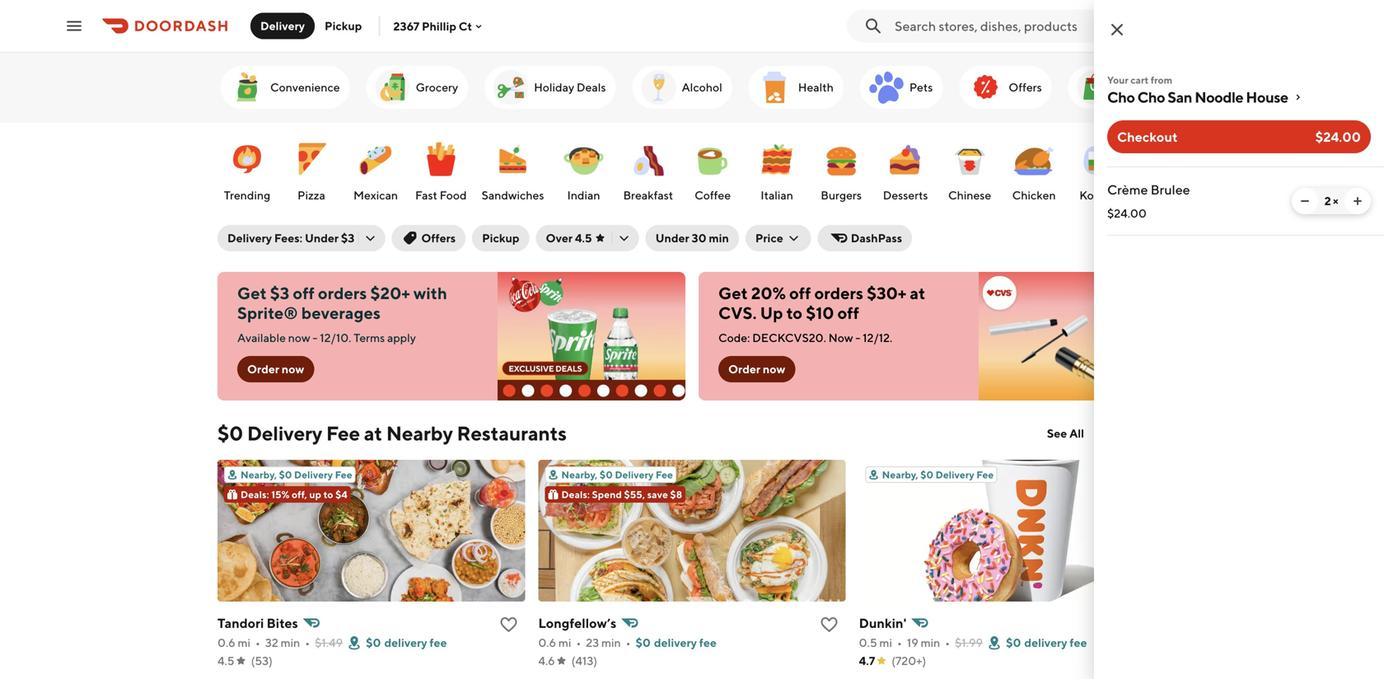 Task type: locate. For each thing, give the bounding box(es) containing it.
$24.00
[[1316, 129, 1362, 145], [1108, 206, 1147, 220]]

min right 23
[[602, 636, 621, 650]]

1 order from the left
[[247, 362, 280, 376]]

0 vertical spatial pickup
[[325, 19, 362, 33]]

deals
[[577, 80, 606, 94]]

$0 delivery fee right $1.49
[[366, 636, 447, 650]]

1 horizontal spatial -
[[856, 331, 861, 345]]

get up sprite®
[[237, 284, 267, 303]]

$0 delivery fee
[[366, 636, 447, 650], [1007, 636, 1088, 650]]

order now button down available
[[237, 356, 314, 382]]

pickup button
[[315, 13, 372, 39], [472, 225, 530, 251]]

0 horizontal spatial delivery
[[385, 636, 427, 650]]

2 horizontal spatial fee
[[1070, 636, 1088, 650]]

order now down code:
[[729, 362, 786, 376]]

$24.00 for crème brulee
[[1108, 206, 1147, 220]]

now inside get $3 off orders $20+ with sprite® beverages available now - 12/10. terms apply
[[288, 331, 310, 345]]

pickup down sandwiches
[[482, 231, 520, 245]]

orders up $10
[[815, 284, 864, 303]]

0 horizontal spatial cho
[[1108, 88, 1136, 106]]

order now
[[247, 362, 304, 376], [729, 362, 786, 376]]

•
[[256, 636, 260, 650], [305, 636, 310, 650], [577, 636, 581, 650], [626, 636, 631, 650], [898, 636, 903, 650], [946, 636, 951, 650]]

mi down longfellow's
[[559, 636, 572, 650]]

1 delivery from the left
[[385, 636, 427, 650]]

• left 23
[[577, 636, 581, 650]]

order down code:
[[729, 362, 761, 376]]

-
[[313, 331, 318, 345], [856, 331, 861, 345]]

off inside get $3 off orders $20+ with sprite® beverages available now - 12/10. terms apply
[[293, 284, 315, 303]]

0 vertical spatial $24.00
[[1316, 129, 1362, 145]]

delivery for dunkin'
[[1025, 636, 1068, 650]]

nearby, $0 delivery fee
[[241, 469, 353, 481], [562, 469, 673, 481], [883, 469, 994, 481]]

pets
[[910, 80, 933, 94]]

mi
[[238, 636, 251, 650], [559, 636, 572, 650], [880, 636, 893, 650]]

$20+
[[371, 284, 410, 303]]

nearby, $0 delivery fee for tandori bites
[[241, 469, 353, 481]]

min for longfellow's
[[602, 636, 621, 650]]

food
[[440, 188, 467, 202]]

0 horizontal spatial pickup
[[325, 19, 362, 33]]

now for cvs.
[[763, 362, 786, 376]]

desserts
[[883, 188, 929, 202]]

2 order now from the left
[[729, 362, 786, 376]]

1 vertical spatial 4.5
[[218, 654, 235, 668]]

1 0.6 from the left
[[218, 636, 236, 650]]

12/10.
[[320, 331, 351, 345]]

close image
[[1108, 20, 1128, 40]]

0 vertical spatial at
[[910, 284, 926, 303]]

pickup for the topmost pickup button
[[325, 19, 362, 33]]

off for beverages
[[293, 284, 315, 303]]

1 nearby, $0 delivery fee from the left
[[241, 469, 353, 481]]

1 vertical spatial at
[[364, 422, 382, 445]]

2 horizontal spatial delivery
[[1025, 636, 1068, 650]]

tandori bites
[[218, 615, 298, 631]]

2 horizontal spatial nearby,
[[883, 469, 919, 481]]

2 cho from the left
[[1138, 88, 1166, 106]]

cho down from at the top of the page
[[1138, 88, 1166, 106]]

min for tandori bites
[[281, 636, 300, 650]]

1 order now button from the left
[[237, 356, 314, 382]]

2 orders from the left
[[815, 284, 864, 303]]

19
[[907, 636, 919, 650]]

mexican
[[354, 188, 398, 202]]

next button of carousel image
[[1159, 79, 1176, 96]]

1 horizontal spatial mi
[[559, 636, 572, 650]]

off up sprite®
[[293, 284, 315, 303]]

now left 12/10.
[[288, 331, 310, 345]]

get inside get 20% off orders $30+ at cvs. up to $10 off code: deckcvs20. now - 12/12.
[[719, 284, 748, 303]]

under right fees:
[[305, 231, 339, 245]]

convenience
[[270, 80, 340, 94]]

pickup button left 2367
[[315, 13, 372, 39]]

at left nearby
[[364, 422, 382, 445]]

offers right offers image
[[1009, 80, 1043, 94]]

order
[[247, 362, 280, 376], [729, 362, 761, 376]]

delivery for tandori bites
[[385, 636, 427, 650]]

next button of carousel image
[[1159, 161, 1176, 177]]

• left $1.49
[[305, 636, 310, 650]]

1 horizontal spatial 4.5
[[575, 231, 592, 245]]

apply
[[387, 331, 416, 345]]

min
[[709, 231, 729, 245], [281, 636, 300, 650], [602, 636, 621, 650], [921, 636, 941, 650]]

1 horizontal spatial deals:
[[562, 489, 590, 500]]

$0 delivery fee right $1.99
[[1007, 636, 1088, 650]]

add one to cart image
[[1352, 195, 1365, 208]]

4.5 inside button
[[575, 231, 592, 245]]

1 deals: from the left
[[241, 489, 269, 500]]

2 order now button from the left
[[719, 356, 796, 382]]

offers inside button
[[422, 231, 456, 245]]

4.5 left the (53)
[[218, 654, 235, 668]]

now
[[288, 331, 310, 345], [282, 362, 304, 376], [763, 362, 786, 376]]

0 horizontal spatial nearby, $0 delivery fee
[[241, 469, 353, 481]]

under left 30
[[656, 231, 690, 245]]

checkout
[[1118, 129, 1178, 145]]

1 vertical spatial pickup
[[482, 231, 520, 245]]

0 horizontal spatial to
[[324, 489, 333, 500]]

0 horizontal spatial offers
[[422, 231, 456, 245]]

click to add this store to your saved list image
[[820, 615, 840, 635]]

up
[[761, 303, 784, 323]]

1 horizontal spatial $0 delivery fee
[[1007, 636, 1088, 650]]

mi right the 0.5
[[880, 636, 893, 650]]

1 horizontal spatial nearby, $0 delivery fee
[[562, 469, 673, 481]]

1 vertical spatial $3
[[270, 284, 290, 303]]

mi down tandori at the left of page
[[238, 636, 251, 650]]

0 horizontal spatial -
[[313, 331, 318, 345]]

1 under from the left
[[305, 231, 339, 245]]

0.6 down tandori at the left of page
[[218, 636, 236, 650]]

$55,
[[624, 489, 645, 500]]

order now for to
[[729, 362, 786, 376]]

deals: left spend
[[562, 489, 590, 500]]

dashpass
[[851, 231, 903, 245]]

1 horizontal spatial cho
[[1138, 88, 1166, 106]]

1 nearby, from the left
[[241, 469, 277, 481]]

health image
[[756, 68, 795, 107]]

see
[[1048, 427, 1068, 440]]

now down available
[[282, 362, 304, 376]]

4.5 right over
[[575, 231, 592, 245]]

under 30 min button
[[646, 225, 739, 251]]

3 • from the left
[[577, 636, 581, 650]]

orders up beverages
[[318, 284, 367, 303]]

1 horizontal spatial pickup button
[[472, 225, 530, 251]]

up
[[309, 489, 322, 500]]

1 horizontal spatial 0.6
[[539, 636, 556, 650]]

• left 19 in the bottom right of the page
[[898, 636, 903, 650]]

min right 19 in the bottom right of the page
[[921, 636, 941, 650]]

holiday deals link
[[485, 66, 616, 109]]

1 horizontal spatial fee
[[700, 636, 717, 650]]

retail image
[[1075, 68, 1115, 107]]

1 horizontal spatial pickup
[[482, 231, 520, 245]]

1 horizontal spatial get
[[719, 284, 748, 303]]

2 • from the left
[[305, 636, 310, 650]]

at
[[910, 284, 926, 303], [364, 422, 382, 445]]

order now button
[[237, 356, 314, 382], [719, 356, 796, 382]]

cho cho san noodle house
[[1108, 88, 1289, 106]]

1 vertical spatial to
[[324, 489, 333, 500]]

under 30 min
[[656, 231, 729, 245]]

0 vertical spatial $3
[[341, 231, 355, 245]]

$0 delivery fee at nearby restaurants link
[[218, 420, 567, 447]]

0 horizontal spatial at
[[364, 422, 382, 445]]

1 horizontal spatial nearby,
[[562, 469, 598, 481]]

3 nearby, from the left
[[883, 469, 919, 481]]

3 nearby, $0 delivery fee from the left
[[883, 469, 994, 481]]

$0
[[218, 422, 243, 445], [279, 469, 292, 481], [600, 469, 613, 481], [921, 469, 934, 481], [366, 636, 381, 650], [636, 636, 651, 650], [1007, 636, 1022, 650]]

1 horizontal spatial order now
[[729, 362, 786, 376]]

get inside get $3 off orders $20+ with sprite® beverages available now - 12/10. terms apply
[[237, 284, 267, 303]]

12/12.
[[863, 331, 893, 345]]

$8
[[671, 489, 683, 500]]

$24.00 up × at top
[[1316, 129, 1362, 145]]

order down available
[[247, 362, 280, 376]]

1 horizontal spatial to
[[787, 303, 803, 323]]

$0 delivery fee for dunkin'
[[1007, 636, 1088, 650]]

2 nearby, $0 delivery fee from the left
[[562, 469, 673, 481]]

0 horizontal spatial $3
[[270, 284, 290, 303]]

1 horizontal spatial $24.00
[[1316, 129, 1362, 145]]

0 horizontal spatial fee
[[430, 636, 447, 650]]

0 vertical spatial offers
[[1009, 80, 1043, 94]]

0.6 for tandori bites
[[218, 636, 236, 650]]

over
[[546, 231, 573, 245]]

now down deckcvs20.
[[763, 362, 786, 376]]

0 horizontal spatial order now
[[247, 362, 304, 376]]

off up $10
[[790, 284, 811, 303]]

pickup right the delivery button
[[325, 19, 362, 33]]

1 horizontal spatial under
[[656, 231, 690, 245]]

dashpass button
[[818, 225, 913, 251]]

holiday deals image
[[491, 68, 531, 107]]

2 nearby, from the left
[[562, 469, 598, 481]]

ct
[[459, 19, 472, 33]]

fee
[[430, 636, 447, 650], [700, 636, 717, 650], [1070, 636, 1088, 650]]

2 horizontal spatial nearby, $0 delivery fee
[[883, 469, 994, 481]]

1 horizontal spatial order
[[729, 362, 761, 376]]

min right '32'
[[281, 636, 300, 650]]

to right up
[[787, 303, 803, 323]]

0 horizontal spatial $24.00
[[1108, 206, 1147, 220]]

2 under from the left
[[656, 231, 690, 245]]

at right $30+
[[910, 284, 926, 303]]

at inside $0 delivery fee at nearby restaurants link
[[364, 422, 382, 445]]

6 • from the left
[[946, 636, 951, 650]]

min for dunkin'
[[921, 636, 941, 650]]

$4
[[336, 489, 348, 500]]

2 delivery from the left
[[654, 636, 697, 650]]

3 mi from the left
[[880, 636, 893, 650]]

crème brulee
[[1108, 182, 1191, 197]]

0 horizontal spatial pickup button
[[315, 13, 372, 39]]

3 fee from the left
[[1070, 636, 1088, 650]]

nearby, for tandori bites
[[241, 469, 277, 481]]

0 vertical spatial pickup button
[[315, 13, 372, 39]]

×
[[1334, 194, 1339, 208]]

nearby
[[386, 422, 453, 445]]

deals:
[[241, 489, 269, 500], [562, 489, 590, 500]]

1 mi from the left
[[238, 636, 251, 650]]

0 horizontal spatial get
[[237, 284, 267, 303]]

$3 down "mexican"
[[341, 231, 355, 245]]

deals: 15% off, up to $4
[[241, 489, 348, 500]]

health link
[[749, 66, 844, 109]]

1 horizontal spatial $3
[[341, 231, 355, 245]]

2 deals: from the left
[[562, 489, 590, 500]]

1 vertical spatial offers
[[422, 231, 456, 245]]

deals: left 15%
[[241, 489, 269, 500]]

fee
[[326, 422, 360, 445], [335, 469, 353, 481], [656, 469, 673, 481], [977, 469, 994, 481]]

orders for $20+
[[318, 284, 367, 303]]

0 horizontal spatial order now button
[[237, 356, 314, 382]]

1 vertical spatial $24.00
[[1108, 206, 1147, 220]]

order now button down code:
[[719, 356, 796, 382]]

off up the now
[[838, 303, 860, 323]]

0 vertical spatial 4.5
[[575, 231, 592, 245]]

nearby, for longfellow's
[[562, 469, 598, 481]]

2 mi from the left
[[559, 636, 572, 650]]

cho down your
[[1108, 88, 1136, 106]]

fee for dunkin'
[[1070, 636, 1088, 650]]

(720+)
[[892, 654, 927, 668]]

$3 up sprite®
[[270, 284, 290, 303]]

0 horizontal spatial deals:
[[241, 489, 269, 500]]

longfellow's
[[539, 615, 617, 631]]

1 fee from the left
[[430, 636, 447, 650]]

0 horizontal spatial under
[[305, 231, 339, 245]]

holiday
[[534, 80, 575, 94]]

alcohol image
[[639, 68, 679, 107]]

get up cvs.
[[719, 284, 748, 303]]

1 horizontal spatial orders
[[815, 284, 864, 303]]

$24.00 down crème
[[1108, 206, 1147, 220]]

alcohol link
[[633, 66, 733, 109]]

• left '32'
[[256, 636, 260, 650]]

1 orders from the left
[[318, 284, 367, 303]]

2 order from the left
[[729, 362, 761, 376]]

0 vertical spatial to
[[787, 303, 803, 323]]

cvs.
[[719, 303, 757, 323]]

23
[[586, 636, 599, 650]]

1 get from the left
[[237, 284, 267, 303]]

1 horizontal spatial at
[[910, 284, 926, 303]]

1 vertical spatial pickup button
[[472, 225, 530, 251]]

0 horizontal spatial mi
[[238, 636, 251, 650]]

0 horizontal spatial orders
[[318, 284, 367, 303]]

• right 23
[[626, 636, 631, 650]]

$3
[[341, 231, 355, 245], [270, 284, 290, 303]]

1 horizontal spatial order now button
[[719, 356, 796, 382]]

0.6 up 4.6
[[539, 636, 556, 650]]

1 horizontal spatial off
[[790, 284, 811, 303]]

1 $0 delivery fee from the left
[[366, 636, 447, 650]]

chicken
[[1013, 188, 1056, 202]]

0 horizontal spatial $0 delivery fee
[[366, 636, 447, 650]]

2 0.6 from the left
[[539, 636, 556, 650]]

order for available
[[247, 362, 280, 376]]

remove one from cart image
[[1299, 195, 1312, 208]]

0 horizontal spatial nearby,
[[241, 469, 277, 481]]

to left "$4"
[[324, 489, 333, 500]]

• left $1.99
[[946, 636, 951, 650]]

2 $0 delivery fee from the left
[[1007, 636, 1088, 650]]

deals: for tandori bites
[[241, 489, 269, 500]]

order now down available
[[247, 362, 304, 376]]

nearby,
[[241, 469, 277, 481], [562, 469, 598, 481], [883, 469, 919, 481]]

trending link
[[219, 131, 275, 207]]

2 - from the left
[[856, 331, 861, 345]]

1 horizontal spatial delivery
[[654, 636, 697, 650]]

2 horizontal spatial mi
[[880, 636, 893, 650]]

0 horizontal spatial 0.6
[[218, 636, 236, 650]]

- left 12/10.
[[313, 331, 318, 345]]

orders inside get 20% off orders $30+ at cvs. up to $10 off code: deckcvs20. now - 12/12.
[[815, 284, 864, 303]]

- right the now
[[856, 331, 861, 345]]

pickup
[[325, 19, 362, 33], [482, 231, 520, 245]]

3 delivery from the left
[[1025, 636, 1068, 650]]

korean
[[1080, 188, 1118, 202]]

pickup button down sandwiches
[[472, 225, 530, 251]]

orders
[[318, 284, 367, 303], [815, 284, 864, 303]]

1 order now from the left
[[247, 362, 304, 376]]

2 get from the left
[[719, 284, 748, 303]]

fees:
[[274, 231, 303, 245]]

offers down fast food
[[422, 231, 456, 245]]

0 horizontal spatial off
[[293, 284, 315, 303]]

order now button for to
[[719, 356, 796, 382]]

0 horizontal spatial order
[[247, 362, 280, 376]]

orders inside get $3 off orders $20+ with sprite® beverages available now - 12/10. terms apply
[[318, 284, 367, 303]]

min right 30
[[709, 231, 729, 245]]

1 - from the left
[[313, 331, 318, 345]]

with
[[414, 284, 448, 303]]

$30+
[[867, 284, 907, 303]]



Task type: vqa. For each thing, say whether or not it's contained in the screenshot.
THE POPULAR
no



Task type: describe. For each thing, give the bounding box(es) containing it.
delivery button
[[251, 13, 315, 39]]

to inside get 20% off orders $30+ at cvs. up to $10 off code: deckcvs20. now - 12/12.
[[787, 303, 803, 323]]

0.5 mi • 19 min •
[[859, 636, 951, 650]]

2
[[1325, 194, 1332, 208]]

$0 delivery fee for tandori bites
[[366, 636, 447, 650]]

2 horizontal spatial off
[[838, 303, 860, 323]]

restaurants
[[457, 422, 567, 445]]

20%
[[752, 284, 786, 303]]

brulee
[[1151, 182, 1191, 197]]

fee for tandori bites
[[430, 636, 447, 650]]

offers image
[[966, 68, 1006, 107]]

- inside get 20% off orders $30+ at cvs. up to $10 off code: deckcvs20. now - 12/12.
[[856, 331, 861, 345]]

0.6 mi • 32 min •
[[218, 636, 310, 650]]

$3 inside get $3 off orders $20+ with sprite® beverages available now - 12/10. terms apply
[[270, 284, 290, 303]]

noodle
[[1195, 88, 1244, 106]]

$1.99
[[956, 636, 984, 650]]

4.6
[[539, 654, 555, 668]]

get for get $3 off orders $20+ with sprite® beverages
[[237, 284, 267, 303]]

$1.49
[[315, 636, 343, 650]]

mi for tandori bites
[[238, 636, 251, 650]]

4 • from the left
[[626, 636, 631, 650]]

$24.00 for checkout
[[1316, 129, 1362, 145]]

get 20% off orders $30+ at cvs. up to $10 off code: deckcvs20. now - 12/12.
[[719, 284, 926, 345]]

pickup for the bottom pickup button
[[482, 231, 520, 245]]

min inside button
[[709, 231, 729, 245]]

deals: spend $55, save $8
[[562, 489, 683, 500]]

available
[[237, 331, 286, 345]]

get for get 20% off orders $30+ at cvs. up to $10 off
[[719, 284, 748, 303]]

grocery link
[[366, 66, 468, 109]]

health
[[799, 80, 834, 94]]

terms
[[354, 331, 385, 345]]

off for up
[[790, 284, 811, 303]]

indian
[[568, 188, 600, 202]]

offers button
[[392, 225, 466, 251]]

tandori
[[218, 615, 264, 631]]

cart
[[1131, 74, 1149, 86]]

orders for $30+
[[815, 284, 864, 303]]

mi for longfellow's
[[559, 636, 572, 650]]

code:
[[719, 331, 750, 345]]

1 horizontal spatial offers
[[1009, 80, 1043, 94]]

house
[[1247, 88, 1289, 106]]

click to add this store to your saved list image
[[499, 615, 519, 635]]

beverages
[[302, 303, 381, 323]]

fast
[[415, 188, 438, 202]]

fast food
[[415, 188, 467, 202]]

holiday deals
[[534, 80, 606, 94]]

(53)
[[251, 654, 273, 668]]

30
[[692, 231, 707, 245]]

now for sprite®
[[282, 362, 304, 376]]

price button
[[746, 225, 812, 251]]

deckcvs20.
[[753, 331, 827, 345]]

price
[[756, 231, 784, 245]]

sprite®
[[237, 303, 298, 323]]

pizza
[[298, 188, 326, 202]]

convenience image
[[228, 68, 267, 107]]

over 4.5
[[546, 231, 592, 245]]

(413)
[[572, 654, 598, 668]]

from
[[1151, 74, 1173, 86]]

0.6 mi • 23 min • $0 delivery fee
[[539, 636, 717, 650]]

pets image
[[867, 68, 907, 107]]

all
[[1070, 427, 1085, 440]]

2 ×
[[1325, 194, 1339, 208]]

your cart from
[[1108, 74, 1173, 86]]

1 cho from the left
[[1108, 88, 1136, 106]]

salad
[[1149, 188, 1178, 202]]

order now button for available
[[237, 356, 314, 382]]

breakfast
[[624, 188, 674, 202]]

delivery fees: under $3
[[228, 231, 355, 245]]

delivery inside button
[[260, 19, 305, 33]]

alcohol
[[682, 80, 723, 94]]

see all
[[1048, 427, 1085, 440]]

grocery
[[416, 80, 458, 94]]

mi for dunkin'
[[880, 636, 893, 650]]

5 • from the left
[[898, 636, 903, 650]]

2367 phillip ct button
[[394, 19, 486, 33]]

2367
[[394, 19, 420, 33]]

0 horizontal spatial 4.5
[[218, 654, 235, 668]]

retail
[[1118, 80, 1149, 94]]

offers link
[[960, 66, 1052, 109]]

coffee
[[695, 188, 731, 202]]

32
[[265, 636, 278, 650]]

- inside get $3 off orders $20+ with sprite® beverages available now - 12/10. terms apply
[[313, 331, 318, 345]]

open menu image
[[64, 16, 84, 36]]

sandwiches
[[482, 188, 544, 202]]

deals: for longfellow's
[[562, 489, 590, 500]]

now
[[829, 331, 854, 345]]

under inside button
[[656, 231, 690, 245]]

1 • from the left
[[256, 636, 260, 650]]

your
[[1108, 74, 1129, 86]]

over 4.5 button
[[536, 225, 639, 251]]

grocery image
[[373, 68, 413, 107]]

get $3 off orders $20+ with sprite® beverages available now - 12/10. terms apply
[[237, 284, 448, 345]]

off,
[[292, 489, 307, 500]]

15%
[[271, 489, 290, 500]]

save
[[648, 489, 668, 500]]

cho cho san noodle house link
[[1108, 87, 1372, 107]]

2 fee from the left
[[700, 636, 717, 650]]

retail link
[[1069, 66, 1159, 109]]

at inside get 20% off orders $30+ at cvs. up to $10 off code: deckcvs20. now - 12/12.
[[910, 284, 926, 303]]

bites
[[267, 615, 298, 631]]

order now for available
[[247, 362, 304, 376]]

phillip
[[422, 19, 457, 33]]

trending
[[224, 188, 271, 202]]

0.6 for longfellow's
[[539, 636, 556, 650]]

order for to
[[729, 362, 761, 376]]

2367 phillip ct
[[394, 19, 472, 33]]

pets link
[[860, 66, 943, 109]]

$0 delivery fee at nearby restaurants
[[218, 422, 567, 445]]

convenience link
[[221, 66, 350, 109]]

4.7
[[859, 654, 876, 668]]

nearby, $0 delivery fee for longfellow's
[[562, 469, 673, 481]]



